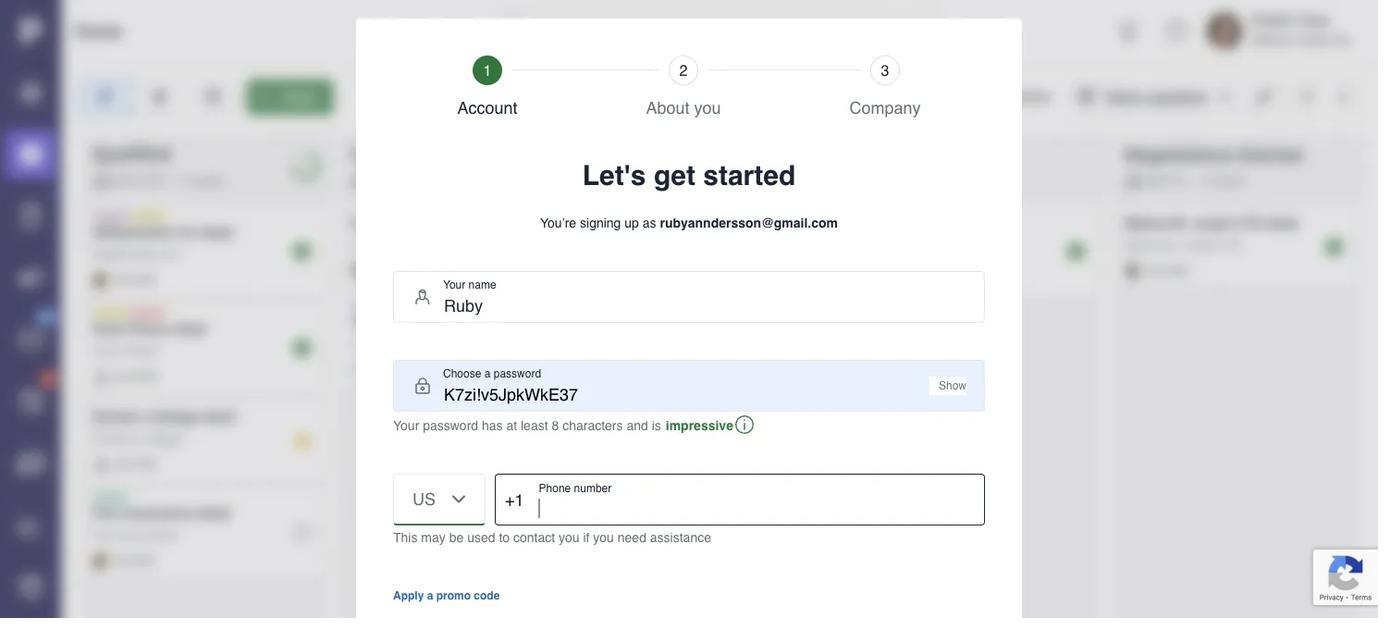 Task type: describe. For each thing, give the bounding box(es) containing it.
has
[[482, 418, 503, 433]]

least
[[521, 418, 548, 433]]

apply a promo code
[[393, 589, 500, 602]]

1 horizontal spatial you
[[593, 530, 614, 545]]

this
[[393, 530, 418, 545]]

1
[[484, 62, 492, 79]]

password
[[423, 418, 479, 433]]

1 horizontal spatial xs image
[[734, 414, 756, 436]]

get
[[654, 160, 696, 192]]

impressive
[[666, 418, 734, 433]]

about you
[[646, 99, 721, 118]]

your
[[393, 418, 419, 433]]

account
[[458, 99, 518, 118]]

this may be used to contact you if you need assistance
[[393, 530, 712, 545]]

be
[[449, 530, 464, 545]]

your password has at least 8 characters and is
[[393, 418, 661, 433]]

3
[[881, 62, 890, 79]]

need
[[618, 530, 647, 545]]

xs image
[[412, 286, 434, 308]]



Task type: vqa. For each thing, say whether or not it's contained in the screenshot.
ABOUT YOUR COMPANY
no



Task type: locate. For each thing, give the bounding box(es) containing it.
at
[[507, 418, 517, 433]]

  password field
[[393, 360, 986, 412]]

code
[[474, 589, 500, 602]]

+1
[[505, 490, 524, 509]]

xs image up your
[[412, 375, 434, 397]]

assistance
[[650, 530, 712, 545]]

let's get started
[[583, 160, 796, 192]]

you're
[[540, 215, 577, 230]]

about
[[646, 99, 690, 118]]

started
[[703, 160, 796, 192]]

2 horizontal spatial you
[[695, 99, 721, 118]]

may
[[421, 530, 446, 545]]

you
[[695, 99, 721, 118], [559, 530, 580, 545], [593, 530, 614, 545]]

show
[[939, 379, 967, 392]]

0 horizontal spatial you
[[559, 530, 580, 545]]

xs image right is
[[734, 414, 756, 436]]

signing
[[580, 215, 621, 230]]

0 horizontal spatial xs image
[[412, 375, 434, 397]]

up
[[625, 215, 639, 230]]

you're signing up as rubyanndersson@gmail.com
[[540, 215, 838, 230]]

if
[[583, 530, 590, 545]]

0 vertical spatial xs image
[[412, 375, 434, 397]]

you right if in the bottom left of the page
[[593, 530, 614, 545]]

apply a promo code link
[[393, 589, 500, 602]]

to
[[499, 530, 510, 545]]

contact
[[514, 530, 555, 545]]

and
[[627, 418, 648, 433]]

a
[[427, 589, 433, 602]]

used
[[467, 530, 496, 545]]

us
[[413, 490, 436, 509]]

xxs image
[[452, 492, 466, 507]]

  text field
[[393, 271, 986, 323]]

  telephone field
[[524, 475, 985, 525]]

characters
[[563, 418, 623, 433]]

promo
[[436, 589, 471, 602]]

company
[[850, 99, 921, 118]]

8
[[552, 418, 559, 433]]

rubyanndersson@gmail.com
[[660, 215, 838, 230]]

let's
[[583, 160, 646, 192]]

1 vertical spatial xs image
[[734, 414, 756, 436]]

as
[[643, 215, 657, 230]]

you right about
[[695, 99, 721, 118]]

you left if in the bottom left of the page
[[559, 530, 580, 545]]

is
[[652, 418, 661, 433]]

xs image
[[412, 375, 434, 397], [734, 414, 756, 436]]

apply
[[393, 589, 424, 602]]

2
[[680, 62, 688, 79]]



